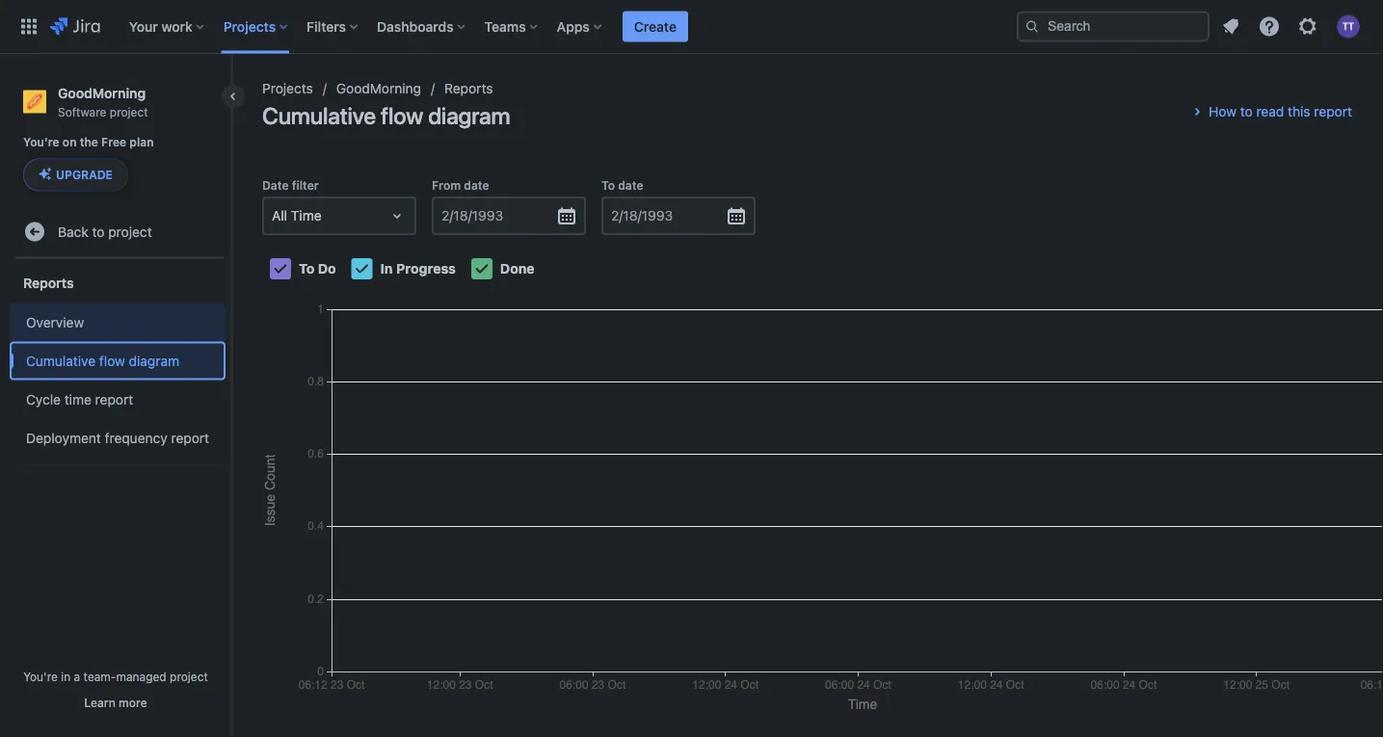 Task type: vqa. For each thing, say whether or not it's contained in the screenshot.
Issues ELEMENT at the top of the page
no



Task type: locate. For each thing, give the bounding box(es) containing it.
project right managed at the left of page
[[170, 670, 208, 683]]

goodmorning for goodmorning
[[336, 80, 421, 96]]

you're
[[23, 136, 59, 149], [23, 670, 58, 683]]

report right frequency
[[171, 430, 209, 446]]

2 2/18/1993 from the left
[[611, 208, 673, 224]]

jira image
[[50, 15, 100, 38], [50, 15, 100, 38]]

frequency
[[105, 430, 167, 446]]

0 vertical spatial diagram
[[428, 102, 510, 129]]

upgrade button
[[24, 159, 127, 190]]

flow down overview link
[[99, 353, 125, 369]]

1 vertical spatial project
[[108, 224, 152, 239]]

goodmorning for goodmorning software project
[[58, 85, 146, 101]]

more
[[119, 696, 147, 709]]

report inside 'link'
[[171, 430, 209, 446]]

date for to date
[[618, 178, 643, 192]]

project for back to project
[[108, 224, 152, 239]]

1 horizontal spatial date
[[618, 178, 643, 192]]

this
[[1288, 104, 1310, 120]]

goodmorning link
[[336, 77, 421, 100]]

to
[[601, 178, 615, 192], [299, 260, 315, 276]]

diagram down reports "link"
[[428, 102, 510, 129]]

0 horizontal spatial reports
[[23, 275, 74, 291]]

apps button
[[551, 11, 609, 42]]

0 horizontal spatial diagram
[[129, 353, 179, 369]]

reports
[[444, 80, 493, 96], [23, 275, 74, 291]]

cycle time report
[[26, 391, 133, 407]]

0 horizontal spatial report
[[95, 391, 133, 407]]

1 horizontal spatial to
[[601, 178, 615, 192]]

flow
[[381, 102, 423, 129], [99, 353, 125, 369]]

0 horizontal spatial to
[[299, 260, 315, 276]]

0 vertical spatial report
[[1314, 104, 1352, 120]]

2 date from the left
[[618, 178, 643, 192]]

projects
[[223, 18, 276, 34], [262, 80, 313, 96]]

project up plan
[[110, 105, 148, 118]]

0 horizontal spatial 2/18/1993
[[441, 208, 503, 224]]

report
[[1314, 104, 1352, 120], [95, 391, 133, 407], [171, 430, 209, 446]]

2/18/1993 down the to date
[[611, 208, 673, 224]]

software
[[58, 105, 106, 118]]

goodmorning
[[336, 80, 421, 96], [58, 85, 146, 101]]

1 vertical spatial projects
[[262, 80, 313, 96]]

0 horizontal spatial date
[[464, 178, 489, 192]]

dashboards
[[377, 18, 454, 34]]

progress
[[396, 260, 456, 276]]

2 horizontal spatial report
[[1314, 104, 1352, 120]]

0 vertical spatial you're
[[23, 136, 59, 149]]

2/18/1993 for from date
[[441, 208, 503, 224]]

back
[[58, 224, 88, 239]]

projects down projects popup button
[[262, 80, 313, 96]]

to for to date
[[601, 178, 615, 192]]

date
[[464, 178, 489, 192], [618, 178, 643, 192]]

1 horizontal spatial reports
[[444, 80, 493, 96]]

project right back
[[108, 224, 152, 239]]

2/18/1993
[[441, 208, 503, 224], [611, 208, 673, 224]]

project
[[110, 105, 148, 118], [108, 224, 152, 239], [170, 670, 208, 683]]

reports down teams
[[444, 80, 493, 96]]

learn more button
[[84, 695, 147, 710]]

you're left on
[[23, 136, 59, 149]]

banner
[[0, 0, 1383, 54]]

goodmorning up software on the top of the page
[[58, 85, 146, 101]]

you're on the free plan
[[23, 136, 154, 149]]

2 vertical spatial report
[[171, 430, 209, 446]]

1 vertical spatial diagram
[[129, 353, 179, 369]]

to right back
[[92, 224, 105, 239]]

in
[[61, 670, 71, 683]]

filters button
[[301, 11, 365, 42]]

work
[[161, 18, 193, 34]]

cumulative flow diagram inside group
[[26, 353, 179, 369]]

1 horizontal spatial cumulative flow diagram
[[262, 102, 510, 129]]

projects right work in the top left of the page
[[223, 18, 276, 34]]

cumulative flow diagram
[[262, 102, 510, 129], [26, 353, 179, 369]]

from
[[432, 178, 461, 192]]

diagram down overview link
[[129, 353, 179, 369]]

projects inside popup button
[[223, 18, 276, 34]]

0 horizontal spatial goodmorning
[[58, 85, 146, 101]]

you're left in
[[23, 670, 58, 683]]

to do
[[299, 260, 336, 276]]

time
[[64, 391, 91, 407]]

1 horizontal spatial to
[[1240, 104, 1253, 120]]

1 vertical spatial flow
[[99, 353, 125, 369]]

to for project
[[92, 224, 105, 239]]

to right "how"
[[1240, 104, 1253, 120]]

all time
[[272, 208, 322, 224]]

cumulative down projects 'link'
[[262, 102, 376, 129]]

1 vertical spatial report
[[95, 391, 133, 407]]

settings image
[[1296, 15, 1319, 38]]

1 vertical spatial cumulative flow diagram
[[26, 353, 179, 369]]

none text field inside date filter element
[[272, 206, 275, 226]]

projects for projects popup button
[[223, 18, 276, 34]]

projects button
[[218, 11, 295, 42]]

cumulative
[[262, 102, 376, 129], [26, 353, 96, 369]]

0 vertical spatial flow
[[381, 102, 423, 129]]

open image
[[386, 204, 409, 227]]

1 vertical spatial you're
[[23, 670, 58, 683]]

time
[[291, 208, 322, 224]]

flow down goodmorning 'link'
[[381, 102, 423, 129]]

1 horizontal spatial goodmorning
[[336, 80, 421, 96]]

reports up overview
[[23, 275, 74, 291]]

1 2/18/1993 from the left
[[441, 208, 503, 224]]

goodmorning inside the goodmorning software project
[[58, 85, 146, 101]]

to for read
[[1240, 104, 1253, 120]]

teams button
[[479, 11, 545, 42]]

goodmorning software project
[[58, 85, 148, 118]]

0 vertical spatial to
[[1240, 104, 1253, 120]]

cumulative flow diagram down overview link
[[26, 353, 179, 369]]

you're for you're on the free plan
[[23, 136, 59, 149]]

report right time
[[95, 391, 133, 407]]

1 vertical spatial to
[[92, 224, 105, 239]]

0 vertical spatial to
[[601, 178, 615, 192]]

in
[[380, 260, 393, 276]]

1 horizontal spatial cumulative
[[262, 102, 376, 129]]

2/18/1993 down the from date
[[441, 208, 503, 224]]

how to read this report image
[[1186, 100, 1209, 123]]

date filter element
[[262, 197, 416, 235]]

0 vertical spatial cumulative flow diagram
[[262, 102, 510, 129]]

on
[[63, 136, 77, 149]]

cumulative down overview
[[26, 353, 96, 369]]

to for to do
[[299, 260, 315, 276]]

goodmorning down dashboards
[[336, 80, 421, 96]]

0 horizontal spatial cumulative
[[26, 353, 96, 369]]

group
[[10, 259, 226, 463]]

2 you're from the top
[[23, 670, 58, 683]]

how
[[1209, 104, 1237, 120]]

0 horizontal spatial cumulative flow diagram
[[26, 353, 179, 369]]

upgrade
[[56, 168, 113, 182]]

report right this
[[1314, 104, 1352, 120]]

1 you're from the top
[[23, 136, 59, 149]]

team-
[[83, 670, 116, 683]]

cumulative flow diagram down goodmorning 'link'
[[262, 102, 510, 129]]

Search field
[[1017, 11, 1210, 42]]

1 vertical spatial to
[[299, 260, 315, 276]]

diagram
[[428, 102, 510, 129], [129, 353, 179, 369]]

1 horizontal spatial 2/18/1993
[[611, 208, 673, 224]]

0 vertical spatial project
[[110, 105, 148, 118]]

apps
[[557, 18, 590, 34]]

done
[[500, 260, 535, 276]]

your profile and settings image
[[1337, 15, 1360, 38]]

None text field
[[272, 206, 275, 226]]

cumulative flow diagram link
[[10, 342, 226, 380]]

0 vertical spatial projects
[[223, 18, 276, 34]]

0 vertical spatial cumulative
[[262, 102, 376, 129]]

project inside the goodmorning software project
[[110, 105, 148, 118]]

learn
[[84, 696, 116, 709]]

to
[[1240, 104, 1253, 120], [92, 224, 105, 239]]

1 horizontal spatial report
[[171, 430, 209, 446]]

cumulative inside group
[[26, 353, 96, 369]]

deployment frequency report link
[[10, 419, 226, 457]]

1 date from the left
[[464, 178, 489, 192]]

1 horizontal spatial flow
[[381, 102, 423, 129]]

1 horizontal spatial diagram
[[428, 102, 510, 129]]

0 horizontal spatial flow
[[99, 353, 125, 369]]

0 horizontal spatial to
[[92, 224, 105, 239]]

1 vertical spatial cumulative
[[26, 353, 96, 369]]



Task type: describe. For each thing, give the bounding box(es) containing it.
dashboards button
[[371, 11, 473, 42]]

cycle
[[26, 391, 61, 407]]

search image
[[1025, 19, 1040, 34]]

0 vertical spatial reports
[[444, 80, 493, 96]]

managed
[[116, 670, 166, 683]]

overview link
[[10, 303, 226, 342]]

cycle time report link
[[10, 380, 226, 419]]

reports link
[[444, 77, 493, 100]]

banner containing your work
[[0, 0, 1383, 54]]

how to read this report
[[1209, 104, 1352, 120]]

flow inside group
[[99, 353, 125, 369]]

back to project link
[[15, 212, 224, 251]]

read
[[1256, 104, 1284, 120]]

date for from date
[[464, 178, 489, 192]]

2/18/1993 for to date
[[611, 208, 673, 224]]

teams
[[484, 18, 526, 34]]

a
[[74, 670, 80, 683]]

you're for you're in a team-managed project
[[23, 670, 58, 683]]

date filter
[[262, 178, 319, 192]]

report for cycle time report
[[95, 391, 133, 407]]

do
[[318, 260, 336, 276]]

project for goodmorning software project
[[110, 105, 148, 118]]

to date
[[601, 178, 643, 192]]

primary element
[[12, 0, 1017, 53]]

report for deployment frequency report
[[171, 430, 209, 446]]

filter
[[292, 178, 319, 192]]

back to project
[[58, 224, 152, 239]]

1 vertical spatial reports
[[23, 275, 74, 291]]

deployment frequency report
[[26, 430, 209, 446]]

2 vertical spatial project
[[170, 670, 208, 683]]

deployment
[[26, 430, 101, 446]]

your work button
[[123, 11, 212, 42]]

your work
[[129, 18, 193, 34]]

in progress
[[380, 260, 456, 276]]

create
[[634, 18, 677, 34]]

overview
[[26, 314, 84, 330]]

filters
[[307, 18, 346, 34]]

group containing reports
[[10, 259, 226, 463]]

projects for projects 'link'
[[262, 80, 313, 96]]

help image
[[1258, 15, 1281, 38]]

you're in a team-managed project
[[23, 670, 208, 683]]

plan
[[129, 136, 154, 149]]

the
[[80, 136, 98, 149]]

appswitcher icon image
[[17, 15, 40, 38]]

diagram inside group
[[129, 353, 179, 369]]

create button
[[622, 11, 688, 42]]

date
[[262, 178, 289, 192]]

free
[[101, 136, 126, 149]]

all
[[272, 208, 287, 224]]

from date
[[432, 178, 489, 192]]

learn more
[[84, 696, 147, 709]]

notifications image
[[1219, 15, 1242, 38]]

projects link
[[262, 77, 313, 100]]

your
[[129, 18, 158, 34]]



